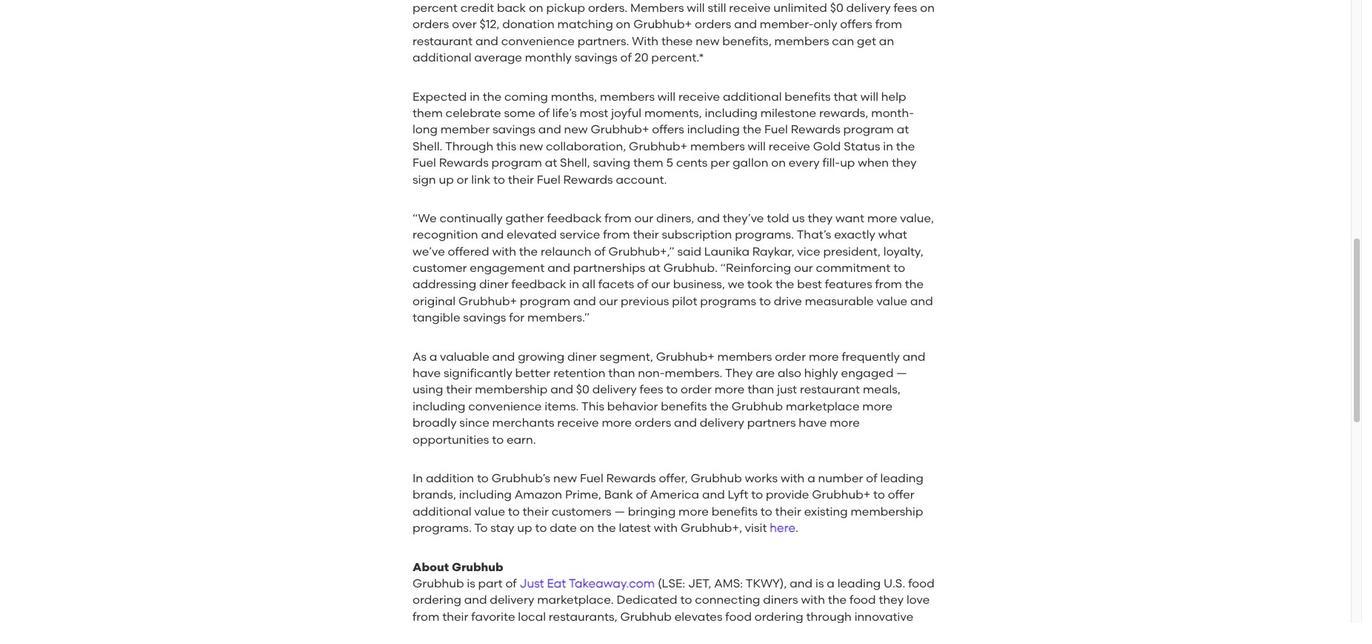 Task type: describe. For each thing, give the bounding box(es) containing it.
business,
[[673, 277, 725, 292]]

more down the "meals,"
[[863, 399, 893, 413]]

elevated
[[507, 228, 557, 242]]

when
[[858, 156, 889, 170]]

sign
[[413, 172, 436, 186]]

additional inside in addition to grubhub's new fuel rewards offer, grubhub works with a number of leading brands, including amazon prime, bank of america and lyft to provide grubhub+ to offer additional value to their customers — bringing more benefits to their existing membership programs. to stay up to date on the latest with grubhub+, visit
[[413, 504, 472, 518]]

grubhub+ down "joyful"
[[591, 122, 649, 137]]

broadly
[[413, 416, 457, 430]]

our down vice
[[794, 261, 813, 275]]

diner inside the "we continually gather feedback from our diners, and they've told us they want more value, recognition and elevated service from their subscription programs. that's exactly what we've offered with the relaunch of grubhub+," said launika raykar, vice president, loyalty, customer engagement and partnerships at grubhub. "reinforcing our commitment to addressing diner feedback in all facets of our business, we took the best features from the original grubhub+ program and our previous pilot programs to drive measurable value and tangible savings for members."
[[479, 277, 509, 292]]

gold
[[813, 139, 841, 153]]

fuel down milestone
[[765, 122, 788, 137]]

to inside (lse: jet, ams: tkwy), and is a leading u.s. food ordering and delivery marketplace. dedicated to connecting diners with the food they love from their favorite local restaurants, grubhub elevates food ordering through innovati
[[680, 593, 692, 607]]

to down loyalty, at the right top of page
[[894, 261, 905, 275]]

status
[[844, 139, 881, 153]]

with inside the "we continually gather feedback from our diners, and they've told us they want more value, recognition and elevated service from their subscription programs. that's exactly what we've offered with the relaunch of grubhub+," said launika raykar, vice president, loyalty, customer engagement and partnerships at grubhub. "reinforcing our commitment to addressing diner feedback in all facets of our business, we took the best features from the original grubhub+ program and our previous pilot programs to drive measurable value and tangible savings for members."
[[492, 244, 516, 258]]

about grubhub grubhub is part of just eat takeaway.com
[[413, 560, 655, 590]]

0 vertical spatial members
[[600, 89, 655, 103]]

members.
[[665, 366, 723, 380]]

program inside the "we continually gather feedback from our diners, and they've told us they want more value, recognition and elevated service from their subscription programs. that's exactly what we've offered with the relaunch of grubhub+," said launika raykar, vice president, loyalty, customer engagement and partnerships at grubhub. "reinforcing our commitment to addressing diner feedback in all facets of our business, we took the best features from the original grubhub+ program and our previous pilot programs to drive measurable value and tangible savings for members."
[[520, 294, 571, 308]]

membership inside in addition to grubhub's new fuel rewards offer, grubhub works with a number of leading brands, including amazon prime, bank of america and lyft to provide grubhub+ to offer additional value to their customers — bringing more benefits to their existing membership programs. to stay up to date on the latest with grubhub+, visit
[[851, 504, 924, 518]]

1 vertical spatial feedback
[[512, 277, 566, 292]]

rewards up or
[[439, 156, 489, 170]]

value inside the "we continually gather feedback from our diners, and they've told us they want more value, recognition and elevated service from their subscription programs. that's exactly what we've offered with the relaunch of grubhub+," said launika raykar, vice president, loyalty, customer engagement and partnerships at grubhub. "reinforcing our commitment to addressing diner feedback in all facets of our business, we took the best features from the original grubhub+ program and our previous pilot programs to drive measurable value and tangible savings for members."
[[877, 294, 908, 308]]

they
[[725, 366, 753, 380]]

2 vertical spatial food
[[726, 610, 752, 623]]

0 vertical spatial food
[[908, 576, 935, 590]]

of up bringing
[[636, 488, 647, 502]]

1 vertical spatial program
[[492, 156, 542, 170]]

shell,
[[560, 156, 590, 170]]

more inside in addition to grubhub's new fuel rewards offer, grubhub works with a number of leading brands, including amazon prime, bank of america and lyft to provide grubhub+ to offer additional value to their customers — bringing more benefits to their existing membership programs. to stay up to date on the latest with grubhub+, visit
[[679, 504, 709, 518]]

new inside in addition to grubhub's new fuel rewards offer, grubhub works with a number of leading brands, including amazon prime, bank of america and lyft to provide grubhub+ to offer additional value to their customers — bringing more benefits to their existing membership programs. to stay up to date on the latest with grubhub+, visit
[[553, 471, 577, 485]]

president,
[[824, 244, 881, 258]]

more down behavior
[[602, 416, 632, 430]]

significantly
[[444, 366, 513, 380]]

link
[[471, 172, 491, 186]]

a inside in addition to grubhub's new fuel rewards offer, grubhub works with a number of leading brands, including amazon prime, bank of america and lyft to provide grubhub+ to offer additional value to their customers — bringing more benefits to their existing membership programs. to stay up to date on the latest with grubhub+, visit
[[808, 471, 815, 485]]

engagement
[[470, 261, 545, 275]]

continually
[[440, 211, 503, 225]]

leading inside in addition to grubhub's new fuel rewards offer, grubhub works with a number of leading brands, including amazon prime, bank of america and lyft to provide grubhub+ to offer additional value to their customers — bringing more benefits to their existing membership programs. to stay up to date on the latest with grubhub+, visit
[[880, 471, 924, 485]]

local
[[518, 610, 546, 623]]

milestone
[[761, 106, 816, 120]]

addition
[[426, 471, 474, 485]]

every
[[789, 156, 820, 170]]

more inside the "we continually gather feedback from our diners, and they've told us they want more value, recognition and elevated service from their subscription programs. that's exactly what we've offered with the relaunch of grubhub+," said launika raykar, vice president, loyalty, customer engagement and partnerships at grubhub. "reinforcing our commitment to addressing diner feedback in all facets of our business, we took the best features from the original grubhub+ program and our previous pilot programs to drive measurable value and tangible savings for members."
[[867, 211, 898, 225]]

fuel inside in addition to grubhub's new fuel rewards offer, grubhub works with a number of leading brands, including amazon prime, bank of america and lyft to provide grubhub+ to offer additional value to their customers — bringing more benefits to their existing membership programs. to stay up to date on the latest with grubhub+, visit
[[580, 471, 604, 485]]

0 vertical spatial feedback
[[547, 211, 602, 225]]

that
[[834, 89, 858, 103]]

grubhub+ inside the "we continually gather feedback from our diners, and they've told us they want more value, recognition and elevated service from their subscription programs. that's exactly what we've offered with the relaunch of grubhub+," said launika raykar, vice president, loyalty, customer engagement and partnerships at grubhub. "reinforcing our commitment to addressing diner feedback in all facets of our business, we took the best features from the original grubhub+ program and our previous pilot programs to drive measurable value and tangible savings for members."
[[459, 294, 517, 308]]

latest
[[619, 521, 651, 535]]

more up highly
[[809, 349, 839, 363]]

loyalty,
[[884, 244, 924, 258]]

and up items.
[[551, 383, 573, 397]]

1 horizontal spatial will
[[748, 139, 766, 153]]

programs. inside the "we continually gather feedback from our diners, and they've told us they want more value, recognition and elevated service from their subscription programs. that's exactly what we've offered with the relaunch of grubhub+," said launika raykar, vice president, loyalty, customer engagement and partnerships at grubhub. "reinforcing our commitment to addressing diner feedback in all facets of our business, we took the best features from the original grubhub+ program and our previous pilot programs to drive measurable value and tangible savings for members."
[[735, 228, 794, 242]]

1 vertical spatial members
[[690, 139, 745, 153]]

benefits inside in addition to grubhub's new fuel rewards offer, grubhub works with a number of leading brands, including amazon prime, bank of america and lyft to provide grubhub+ to offer additional value to their customers — bringing more benefits to their existing membership programs. to stay up to date on the latest with grubhub+, visit
[[712, 504, 758, 518]]

members inside "as a valuable and growing diner segment, grubhub+ members order more frequently and have significantly better retention than non-members. they are also highly engaged — using their membership and $0 delivery fees to order more than just restaurant meals, including convenience items. this behavior benefits the grubhub marketplace more broadly since merchants receive more orders and delivery partners have more opportunities to earn."
[[718, 349, 772, 363]]

tangible
[[413, 311, 460, 325]]

delivery inside (lse: jet, ams: tkwy), and is a leading u.s. food ordering and delivery marketplace. dedicated to connecting diners with the food they love from their favorite local restaurants, grubhub elevates food ordering through innovati
[[490, 593, 534, 607]]

the up the drive
[[776, 277, 795, 292]]

account.
[[616, 172, 667, 186]]

also
[[778, 366, 802, 380]]

our up previous
[[651, 277, 670, 292]]

help
[[882, 89, 906, 103]]

all
[[582, 277, 596, 292]]

amazon
[[515, 488, 562, 502]]

per
[[711, 156, 730, 170]]

the down month-
[[896, 139, 915, 153]]

benefits inside "as a valuable and growing diner segment, grubhub+ members order more frequently and have significantly better retention than non-members. they are also highly engaged — using their membership and $0 delivery fees to order more than just restaurant meals, including convenience items. this behavior benefits the grubhub marketplace more broadly since merchants receive more orders and delivery partners have more opportunities to earn."
[[661, 399, 707, 413]]

launika
[[704, 244, 750, 258]]

cents
[[676, 156, 708, 170]]

offers
[[652, 122, 684, 137]]

to down took
[[759, 294, 771, 308]]

member
[[441, 122, 490, 137]]

grubhub+,"
[[609, 244, 675, 258]]

offer
[[888, 488, 915, 502]]

gather
[[506, 211, 544, 225]]

features
[[825, 277, 873, 292]]

of inside about grubhub grubhub is part of just eat takeaway.com
[[506, 576, 517, 590]]

to left date
[[535, 521, 547, 535]]

they inside the "we continually gather feedback from our diners, and they've told us they want more value, recognition and elevated service from their subscription programs. that's exactly what we've offered with the relaunch of grubhub+," said launika raykar, vice president, loyalty, customer engagement and partnerships at grubhub. "reinforcing our commitment to addressing diner feedback in all facets of our business, we took the best features from the original grubhub+ program and our previous pilot programs to drive measurable value and tangible savings for members."
[[808, 211, 833, 225]]

0 horizontal spatial up
[[439, 172, 454, 186]]

using
[[413, 383, 443, 397]]

that's
[[797, 228, 832, 242]]

1 horizontal spatial than
[[748, 383, 774, 397]]

the inside in addition to grubhub's new fuel rewards offer, grubhub works with a number of leading brands, including amazon prime, bank of america and lyft to provide grubhub+ to offer additional value to their customers — bringing more benefits to their existing membership programs. to stay up to date on the latest with grubhub+, visit
[[597, 521, 616, 535]]

behavior
[[607, 399, 658, 413]]

in inside the "we continually gather feedback from our diners, and they've told us they want more value, recognition and elevated service from their subscription programs. that's exactly what we've offered with the relaunch of grubhub+," said launika raykar, vice president, loyalty, customer engagement and partnerships at grubhub. "reinforcing our commitment to addressing diner feedback in all facets of our business, we took the best features from the original grubhub+ program and our previous pilot programs to drive measurable value and tangible savings for members."
[[569, 277, 579, 292]]

expected
[[413, 89, 467, 103]]

just
[[520, 576, 544, 590]]

with down bringing
[[654, 521, 678, 535]]

and up significantly at the bottom of page
[[492, 349, 515, 363]]

"we continually gather feedback from our diners, and they've told us they want more value, recognition and elevated service from their subscription programs. that's exactly what we've offered with the relaunch of grubhub+," said launika raykar, vice president, loyalty, customer engagement and partnerships at grubhub. "reinforcing our commitment to addressing diner feedback in all facets of our business, we took the best features from the original grubhub+ program and our previous pilot programs to drive measurable value and tangible savings for members."
[[413, 211, 934, 325]]

1 horizontal spatial ordering
[[755, 610, 804, 623]]

this
[[496, 139, 517, 153]]

1 horizontal spatial receive
[[679, 89, 720, 103]]

diners
[[763, 593, 798, 607]]

grubhub inside "as a valuable and growing diner segment, grubhub+ members order more frequently and have significantly better retention than non-members. they are also highly engaged — using their membership and $0 delivery fees to order more than just restaurant meals, including convenience items. this behavior benefits the grubhub marketplace more broadly since merchants receive more orders and delivery partners have more opportunities to earn."
[[732, 399, 783, 413]]

original
[[413, 294, 456, 308]]

0 vertical spatial ordering
[[413, 593, 461, 607]]

are
[[756, 366, 775, 380]]

to up stay
[[508, 504, 520, 518]]

addressing
[[413, 277, 476, 292]]

is inside about grubhub grubhub is part of just eat takeaway.com
[[467, 576, 475, 590]]

joyful
[[611, 106, 642, 120]]

valuable
[[440, 349, 490, 363]]

number
[[818, 471, 863, 485]]

merchants
[[492, 416, 555, 430]]

$0
[[576, 383, 590, 397]]

.
[[796, 521, 799, 535]]

and right orders
[[674, 416, 697, 430]]

and right frequently
[[903, 349, 926, 363]]

1 vertical spatial have
[[799, 416, 827, 430]]

the down the elevated
[[519, 244, 538, 258]]

and down 'part'
[[464, 593, 487, 607]]

restaurant
[[800, 383, 860, 397]]

they inside (lse: jet, ams: tkwy), and is a leading u.s. food ordering and delivery marketplace. dedicated to connecting diners with the food they love from their favorite local restaurants, grubhub elevates food ordering through innovati
[[879, 593, 904, 607]]

takeaway.com
[[569, 576, 655, 590]]

grubhub inside in addition to grubhub's new fuel rewards offer, grubhub works with a number of leading brands, including amazon prime, bank of america and lyft to provide grubhub+ to offer additional value to their customers — bringing more benefits to their existing membership programs. to stay up to date on the latest with grubhub+, visit
[[691, 471, 742, 485]]

bringing
[[628, 504, 676, 518]]

2 horizontal spatial will
[[861, 89, 879, 103]]

0 horizontal spatial in
[[470, 89, 480, 103]]

and down 'all'
[[573, 294, 596, 308]]

1 vertical spatial receive
[[769, 139, 810, 153]]

u.s.
[[884, 576, 906, 590]]

us
[[792, 211, 805, 225]]

life's
[[553, 106, 577, 120]]

fuel up sign on the left of the page
[[413, 156, 436, 170]]

as
[[413, 349, 427, 363]]

and down continually
[[481, 228, 504, 242]]

the inside (lse: jet, ams: tkwy), and is a leading u.s. food ordering and delivery marketplace. dedicated to connecting diners with the food they love from their favorite local restaurants, grubhub elevates food ordering through innovati
[[828, 593, 847, 607]]

segment,
[[600, 349, 653, 363]]

existing
[[804, 504, 848, 518]]

just
[[777, 383, 797, 397]]

0 vertical spatial at
[[897, 122, 909, 137]]

saving
[[593, 156, 631, 170]]

grubhub down about
[[413, 576, 464, 590]]

date
[[550, 521, 577, 535]]

leading inside (lse: jet, ams: tkwy), and is a leading u.s. food ordering and delivery marketplace. dedicated to connecting diners with the food they love from their favorite local restaurants, grubhub elevates food ordering through innovati
[[838, 576, 881, 590]]

1 vertical spatial order
[[681, 383, 712, 397]]

fuel down shell,
[[537, 172, 561, 186]]

membership inside "as a valuable and growing diner segment, grubhub+ members order more frequently and have significantly better retention than non-members. they are also highly engaged — using their membership and $0 delivery fees to order more than just restaurant meals, including convenience items. this behavior benefits the grubhub marketplace more broadly since merchants receive more orders and delivery partners have more opportunities to earn."
[[475, 383, 548, 397]]

and inside in addition to grubhub's new fuel rewards offer, grubhub works with a number of leading brands, including amazon prime, bank of america and lyft to provide grubhub+ to offer additional value to their customers — bringing more benefits to their existing membership programs. to stay up to date on the latest with grubhub+, visit
[[702, 488, 725, 502]]

and up the diners
[[790, 576, 813, 590]]

savings inside the "we continually gather feedback from our diners, and they've told us they want more value, recognition and elevated service from their subscription programs. that's exactly what we've offered with the relaunch of grubhub+," said launika raykar, vice president, loyalty, customer engagement and partnerships at grubhub. "reinforcing our commitment to addressing diner feedback in all facets of our business, we took the best features from the original grubhub+ program and our previous pilot programs to drive measurable value and tangible savings for members."
[[463, 311, 506, 325]]

highly
[[804, 366, 838, 380]]

stay
[[491, 521, 515, 535]]

2 horizontal spatial in
[[883, 139, 894, 153]]

the up 'gallon'
[[743, 122, 762, 137]]

our left diners,
[[635, 211, 654, 225]]

just eat takeaway.com link
[[520, 576, 655, 590]]

brands,
[[413, 488, 456, 502]]

recognition
[[413, 228, 478, 242]]

a inside (lse: jet, ams: tkwy), and is a leading u.s. food ordering and delivery marketplace. dedicated to connecting diners with the food they love from their favorite local restaurants, grubhub elevates food ordering through innovati
[[827, 576, 835, 590]]

programs
[[700, 294, 757, 308]]

savings inside the expected in the coming months, members will receive additional benefits that will help them celebrate some of life's most joyful moments, including milestone rewards, month- long member savings and new grubhub+ offers including the fuel rewards program at shell. through this new collaboration, grubhub+ members will receive gold status in the fuel rewards program at shell, saving them 5 cents per gallon on every fill-up when they sign up or link to their fuel rewards account.
[[493, 122, 536, 137]]

value inside in addition to grubhub's new fuel rewards offer, grubhub works with a number of leading brands, including amazon prime, bank of america and lyft to provide grubhub+ to offer additional value to their customers — bringing more benefits to their existing membership programs. to stay up to date on the latest with grubhub+, visit
[[474, 504, 505, 518]]

works
[[745, 471, 778, 485]]

including inside in addition to grubhub's new fuel rewards offer, grubhub works with a number of leading brands, including amazon prime, bank of america and lyft to provide grubhub+ to offer additional value to their customers — bringing more benefits to their existing membership programs. to stay up to date on the latest with grubhub+, visit
[[459, 488, 512, 502]]

offer,
[[659, 471, 688, 485]]

drive
[[774, 294, 802, 308]]

jet,
[[688, 576, 712, 590]]

coming
[[504, 89, 548, 103]]

to inside the expected in the coming months, members will receive additional benefits that will help them celebrate some of life's most joyful moments, including milestone rewards, month- long member savings and new grubhub+ offers including the fuel rewards program at shell. through this new collaboration, grubhub+ members will receive gold status in the fuel rewards program at shell, saving them 5 cents per gallon on every fill-up when they sign up or link to their fuel rewards account.
[[493, 172, 505, 186]]

0 vertical spatial order
[[775, 349, 806, 363]]

on inside in addition to grubhub's new fuel rewards offer, grubhub works with a number of leading brands, including amazon prime, bank of america and lyft to provide grubhub+ to offer additional value to their customers — bringing more benefits to their existing membership programs. to stay up to date on the latest with grubhub+, visit
[[580, 521, 594, 535]]

moments,
[[645, 106, 702, 120]]

dedicated
[[617, 593, 678, 607]]



Task type: vqa. For each thing, say whether or not it's contained in the screenshot.
Raykar,
yes



Task type: locate. For each thing, give the bounding box(es) containing it.
since
[[460, 416, 490, 430]]

membership down the offer
[[851, 504, 924, 518]]

additional
[[723, 89, 782, 103], [413, 504, 472, 518]]

grubhub+ inside in addition to grubhub's new fuel rewards offer, grubhub works with a number of leading brands, including amazon prime, bank of america and lyft to provide grubhub+ to offer additional value to their customers — bringing more benefits to their existing membership programs. to stay up to date on the latest with grubhub+, visit
[[812, 488, 871, 502]]

to down works
[[751, 488, 763, 502]]

new up collaboration,
[[564, 122, 588, 137]]

they right when
[[892, 156, 917, 170]]

their down amazon
[[523, 504, 549, 518]]

grubhub+
[[591, 122, 649, 137], [629, 139, 688, 153], [459, 294, 517, 308], [656, 349, 715, 363], [812, 488, 871, 502]]

up left or
[[439, 172, 454, 186]]

0 horizontal spatial is
[[467, 576, 475, 590]]

1 horizontal spatial in
[[569, 277, 579, 292]]

2 vertical spatial up
[[517, 521, 532, 535]]

2 horizontal spatial at
[[897, 122, 909, 137]]

1 vertical spatial them
[[633, 156, 664, 170]]

receive inside "as a valuable and growing diner segment, grubhub+ members order more frequently and have significantly better retention than non-members. they are also highly engaged — using their membership and $0 delivery fees to order more than just restaurant meals, including convenience items. this behavior benefits the grubhub marketplace more broadly since merchants receive more orders and delivery partners have more opportunities to earn."
[[557, 416, 599, 430]]

"reinforcing
[[721, 261, 791, 275]]

vice
[[797, 244, 821, 258]]

here link
[[770, 521, 796, 535]]

orders
[[635, 416, 671, 430]]

0 horizontal spatial will
[[658, 89, 676, 103]]

they
[[892, 156, 917, 170], [808, 211, 833, 225], [879, 593, 904, 607]]

1 vertical spatial at
[[545, 156, 557, 170]]

— inside "as a valuable and growing diner segment, grubhub+ members order more frequently and have significantly better retention than non-members. they are also highly engaged — using their membership and $0 delivery fees to order more than just restaurant meals, including convenience items. this behavior benefits the grubhub marketplace more broadly since merchants receive more orders and delivery partners have more opportunities to earn."
[[897, 366, 907, 380]]

earn.
[[507, 432, 536, 446]]

the left latest
[[597, 521, 616, 535]]

better
[[515, 366, 551, 380]]

0 horizontal spatial receive
[[557, 416, 599, 430]]

grubhub+ up 'members.'
[[656, 349, 715, 363]]

about
[[413, 560, 449, 574]]

1 vertical spatial they
[[808, 211, 833, 225]]

0 vertical spatial a
[[430, 349, 437, 363]]

a inside "as a valuable and growing diner segment, grubhub+ members order more frequently and have significantly better retention than non-members. they are also highly engaged — using their membership and $0 delivery fees to order more than just restaurant meals, including convenience items. this behavior benefits the grubhub marketplace more broadly since merchants receive more orders and delivery partners have more opportunities to earn."
[[430, 349, 437, 363]]

more down marketplace
[[830, 416, 860, 430]]

food up through
[[850, 593, 876, 607]]

2 is from the left
[[816, 576, 824, 590]]

2 vertical spatial benefits
[[712, 504, 758, 518]]

1 vertical spatial up
[[439, 172, 454, 186]]

1 vertical spatial savings
[[463, 311, 506, 325]]

0 horizontal spatial delivery
[[490, 593, 534, 607]]

more down they
[[715, 383, 745, 397]]

including inside "as a valuable and growing diner segment, grubhub+ members order more frequently and have significantly better retention than non-members. they are also highly engaged — using their membership and $0 delivery fees to order more than just restaurant meals, including convenience items. this behavior benefits the grubhub marketplace more broadly since merchants receive more orders and delivery partners have more opportunities to earn."
[[413, 399, 465, 413]]

want
[[836, 211, 865, 225]]

rewards down shell,
[[563, 172, 613, 186]]

benefits down 'members.'
[[661, 399, 707, 413]]

of
[[538, 106, 550, 120], [594, 244, 606, 258], [637, 277, 649, 292], [866, 471, 878, 485], [636, 488, 647, 502], [506, 576, 517, 590]]

1 vertical spatial benefits
[[661, 399, 707, 413]]

america
[[650, 488, 699, 502]]

— inside in addition to grubhub's new fuel rewards offer, grubhub works with a number of leading brands, including amazon prime, bank of america and lyft to provide grubhub+ to offer additional value to their customers — bringing more benefits to their existing membership programs. to stay up to date on the latest with grubhub+, visit
[[615, 504, 625, 518]]

their inside the expected in the coming months, members will receive additional benefits that will help them celebrate some of life's most joyful moments, including milestone rewards, month- long member savings and new grubhub+ offers including the fuel rewards program at shell. through this new collaboration, grubhub+ members will receive gold status in the fuel rewards program at shell, saving them 5 cents per gallon on every fill-up when they sign up or link to their fuel rewards account.
[[508, 172, 534, 186]]

0 vertical spatial savings
[[493, 122, 536, 137]]

grubhub+ inside "as a valuable and growing diner segment, grubhub+ members order more frequently and have significantly better retention than non-members. they are also highly engaged — using their membership and $0 delivery fees to order more than just restaurant meals, including convenience items. this behavior benefits the grubhub marketplace more broadly since merchants receive more orders and delivery partners have more opportunities to earn."
[[656, 349, 715, 363]]

items.
[[545, 399, 579, 413]]

new
[[564, 122, 588, 137], [519, 139, 543, 153], [553, 471, 577, 485]]

more up "what"
[[867, 211, 898, 225]]

or
[[457, 172, 469, 186]]

0 horizontal spatial benefits
[[661, 399, 707, 413]]

1 vertical spatial new
[[519, 139, 543, 153]]

we
[[728, 277, 745, 292]]

most
[[580, 106, 609, 120]]

programs.
[[735, 228, 794, 242], [413, 521, 472, 535]]

restaurants,
[[549, 610, 618, 623]]

1 horizontal spatial —
[[897, 366, 907, 380]]

benefits up milestone
[[785, 89, 831, 103]]

will up 'gallon'
[[748, 139, 766, 153]]

their inside "as a valuable and growing diner segment, grubhub+ members order more frequently and have significantly better retention than non-members. they are also highly engaged — using their membership and $0 delivery fees to order more than just restaurant meals, including convenience items. this behavior benefits the grubhub marketplace more broadly since merchants receive more orders and delivery partners have more opportunities to earn."
[[446, 383, 472, 397]]

at left shell,
[[545, 156, 557, 170]]

0 horizontal spatial diner
[[479, 277, 509, 292]]

1 vertical spatial additional
[[413, 504, 472, 518]]

have
[[413, 366, 441, 380], [799, 416, 827, 430]]

and down loyalty, at the right top of page
[[911, 294, 933, 308]]

up inside in addition to grubhub's new fuel rewards offer, grubhub works with a number of leading brands, including amazon prime, bank of america and lyft to provide grubhub+ to offer additional value to their customers — bringing more benefits to their existing membership programs. to stay up to date on the latest with grubhub+, visit
[[517, 521, 532, 535]]

2 horizontal spatial up
[[840, 156, 855, 170]]

grubhub inside (lse: jet, ams: tkwy), and is a leading u.s. food ordering and delivery marketplace. dedicated to connecting diners with the food they love from their favorite local restaurants, grubhub elevates food ordering through innovati
[[620, 610, 672, 623]]

month-
[[871, 106, 914, 120]]

0 vertical spatial programs.
[[735, 228, 794, 242]]

2 vertical spatial delivery
[[490, 593, 534, 607]]

the up celebrate
[[483, 89, 502, 103]]

— up the "meals,"
[[897, 366, 907, 380]]

0 vertical spatial additional
[[723, 89, 782, 103]]

program up members."
[[520, 294, 571, 308]]

1 horizontal spatial delivery
[[592, 383, 637, 397]]

the down loyalty, at the right top of page
[[905, 277, 924, 292]]

grubhub+ down offers
[[629, 139, 688, 153]]

the inside "as a valuable and growing diner segment, grubhub+ members order more frequently and have significantly better retention than non-members. they are also highly engaged — using their membership and $0 delivery fees to order more than just restaurant meals, including convenience items. this behavior benefits the grubhub marketplace more broadly since merchants receive more orders and delivery partners have more opportunities to earn."
[[710, 399, 729, 413]]

0 vertical spatial value
[[877, 294, 908, 308]]

and down life's
[[538, 122, 561, 137]]

their inside (lse: jet, ams: tkwy), and is a leading u.s. food ordering and delivery marketplace. dedicated to connecting diners with the food they love from their favorite local restaurants, grubhub elevates food ordering through innovati
[[442, 610, 469, 623]]

members up per
[[690, 139, 745, 153]]

their left favorite
[[442, 610, 469, 623]]

with up the engagement
[[492, 244, 516, 258]]

ordering down the diners
[[755, 610, 804, 623]]

0 horizontal spatial than
[[609, 366, 635, 380]]

diners,
[[656, 211, 694, 225]]

0 vertical spatial benefits
[[785, 89, 831, 103]]

members."
[[528, 311, 590, 325]]

of right 'part'
[[506, 576, 517, 590]]

0 vertical spatial diner
[[479, 277, 509, 292]]

membership up convenience
[[475, 383, 548, 397]]

elevates
[[675, 610, 723, 623]]

0 horizontal spatial value
[[474, 504, 505, 518]]

1 vertical spatial in
[[883, 139, 894, 153]]

partnerships
[[573, 261, 646, 275]]

2 vertical spatial new
[[553, 471, 577, 485]]

members up they
[[718, 349, 772, 363]]

and left lyft
[[702, 488, 725, 502]]

1 is from the left
[[467, 576, 475, 590]]

in left 'all'
[[569, 277, 579, 292]]

programs. inside in addition to grubhub's new fuel rewards offer, grubhub works with a number of leading brands, including amazon prime, bank of america and lyft to provide grubhub+ to offer additional value to their customers — bringing more benefits to their existing membership programs. to stay up to date on the latest with grubhub+, visit
[[413, 521, 472, 535]]

2 vertical spatial at
[[648, 261, 661, 275]]

2 horizontal spatial delivery
[[700, 416, 744, 430]]

food down "connecting"
[[726, 610, 752, 623]]

0 vertical spatial program
[[844, 122, 894, 137]]

"we
[[413, 211, 437, 225]]

rewards,
[[819, 106, 869, 120]]

partners
[[747, 416, 796, 430]]

2 horizontal spatial food
[[908, 576, 935, 590]]

0 horizontal spatial food
[[726, 610, 752, 623]]

some
[[504, 106, 536, 120]]

1 horizontal spatial programs.
[[735, 228, 794, 242]]

took
[[747, 277, 773, 292]]

commitment
[[816, 261, 891, 275]]

savings down some on the top left of page
[[493, 122, 536, 137]]

their down significantly at the bottom of page
[[446, 383, 472, 397]]

1 horizontal spatial diner
[[567, 349, 597, 363]]

1 vertical spatial leading
[[838, 576, 881, 590]]

grubhub up 'part'
[[452, 560, 503, 574]]

1 horizontal spatial up
[[517, 521, 532, 535]]

to
[[475, 521, 488, 535]]

grubhub up partners
[[732, 399, 783, 413]]

ordering down about
[[413, 593, 461, 607]]

in addition to grubhub's new fuel rewards offer, grubhub works with a number of leading brands, including amazon prime, bank of america and lyft to provide grubhub+ to offer additional value to their customers — bringing more benefits to their existing membership programs. to stay up to date on the latest with grubhub+, visit
[[413, 471, 924, 535]]

receive up "every"
[[769, 139, 810, 153]]

0 vertical spatial them
[[413, 106, 443, 120]]

rewards up bank at the left of the page
[[606, 471, 656, 485]]

2 vertical spatial receive
[[557, 416, 599, 430]]

delivery left partners
[[700, 416, 744, 430]]

on inside the expected in the coming months, members will receive additional benefits that will help them celebrate some of life's most joyful moments, including milestone rewards, month- long member savings and new grubhub+ offers including the fuel rewards program at shell. through this new collaboration, grubhub+ members will receive gold status in the fuel rewards program at shell, saving them 5 cents per gallon on every fill-up when they sign up or link to their fuel rewards account.
[[771, 156, 786, 170]]

than down are
[[748, 383, 774, 397]]

from inside (lse: jet, ams: tkwy), and is a leading u.s. food ordering and delivery marketplace. dedicated to connecting diners with the food they love from their favorite local restaurants, grubhub elevates food ordering through innovati
[[413, 610, 440, 623]]

1 horizontal spatial at
[[648, 261, 661, 275]]

in up celebrate
[[470, 89, 480, 103]]

0 horizontal spatial order
[[681, 383, 712, 397]]

members up "joyful"
[[600, 89, 655, 103]]

connecting
[[695, 593, 760, 607]]

will up moments,
[[658, 89, 676, 103]]

provide
[[766, 488, 809, 502]]

marketplace
[[786, 399, 860, 413]]

to right addition
[[477, 471, 489, 485]]

to left the offer
[[874, 488, 885, 502]]

to up visit
[[761, 504, 773, 518]]

up
[[840, 156, 855, 170], [439, 172, 454, 186], [517, 521, 532, 535]]

months,
[[551, 89, 597, 103]]

2 vertical spatial program
[[520, 294, 571, 308]]

0 vertical spatial up
[[840, 156, 855, 170]]

rewards
[[791, 122, 841, 137], [439, 156, 489, 170], [563, 172, 613, 186], [606, 471, 656, 485]]

retention
[[554, 366, 606, 380]]

and inside the expected in the coming months, members will receive additional benefits that will help them celebrate some of life's most joyful moments, including milestone rewards, month- long member savings and new grubhub+ offers including the fuel rewards program at shell. through this new collaboration, grubhub+ members will receive gold status in the fuel rewards program at shell, saving them 5 cents per gallon on every fill-up when they sign up or link to their fuel rewards account.
[[538, 122, 561, 137]]

diner down the engagement
[[479, 277, 509, 292]]

1 horizontal spatial benefits
[[712, 504, 758, 518]]

of inside the expected in the coming months, members will receive additional benefits that will help them celebrate some of life's most joyful moments, including milestone rewards, month- long member savings and new grubhub+ offers including the fuel rewards program at shell. through this new collaboration, grubhub+ members will receive gold status in the fuel rewards program at shell, saving them 5 cents per gallon on every fill-up when they sign up or link to their fuel rewards account.
[[538, 106, 550, 120]]

members
[[600, 89, 655, 103], [690, 139, 745, 153], [718, 349, 772, 363]]

delivery up favorite
[[490, 593, 534, 607]]

0 horizontal spatial —
[[615, 504, 625, 518]]

1 vertical spatial delivery
[[700, 416, 744, 430]]

1 vertical spatial membership
[[851, 504, 924, 518]]

1 vertical spatial value
[[474, 504, 505, 518]]

including
[[705, 106, 758, 120], [687, 122, 740, 137], [413, 399, 465, 413], [459, 488, 512, 502]]

grubhub+ down number
[[812, 488, 871, 502]]

have down marketplace
[[799, 416, 827, 430]]

new right the "this" at the left top
[[519, 139, 543, 153]]

them up account.
[[633, 156, 664, 170]]

fill-
[[823, 156, 840, 170]]

to up "elevates"
[[680, 593, 692, 607]]

0 vertical spatial leading
[[880, 471, 924, 485]]

rewards inside in addition to grubhub's new fuel rewards offer, grubhub works with a number of leading brands, including amazon prime, bank of america and lyft to provide grubhub+ to offer additional value to their customers — bringing more benefits to their existing membership programs. to stay up to date on the latest with grubhub+, visit
[[606, 471, 656, 485]]

food up 'love'
[[908, 576, 935, 590]]

1 horizontal spatial additional
[[723, 89, 782, 103]]

diner inside "as a valuable and growing diner segment, grubhub+ members order more frequently and have significantly better retention than non-members. they are also highly engaged — using their membership and $0 delivery fees to order more than just restaurant meals, including convenience items. this behavior benefits the grubhub marketplace more broadly since merchants receive more orders and delivery partners have more opportunities to earn."
[[567, 349, 597, 363]]

rewards up 'gold'
[[791, 122, 841, 137]]

0 vertical spatial new
[[564, 122, 588, 137]]

delivery
[[592, 383, 637, 397], [700, 416, 744, 430], [490, 593, 534, 607]]

2 horizontal spatial receive
[[769, 139, 810, 153]]

1 vertical spatial programs.
[[413, 521, 472, 535]]

up right stay
[[517, 521, 532, 535]]

non-
[[638, 366, 665, 380]]

customers
[[552, 504, 612, 518]]

lyft
[[728, 488, 749, 502]]

0 vertical spatial delivery
[[592, 383, 637, 397]]

of up previous
[[637, 277, 649, 292]]

a right as
[[430, 349, 437, 363]]

than down segment,
[[609, 366, 635, 380]]

1 horizontal spatial food
[[850, 593, 876, 607]]

their down provide
[[775, 504, 802, 518]]

grubhub
[[732, 399, 783, 413], [691, 471, 742, 485], [452, 560, 503, 574], [413, 576, 464, 590], [620, 610, 672, 623]]

0 horizontal spatial membership
[[475, 383, 548, 397]]

they've
[[723, 211, 764, 225]]

0 vertical spatial membership
[[475, 383, 548, 397]]

0 vertical spatial they
[[892, 156, 917, 170]]

of right number
[[866, 471, 878, 485]]

they inside the expected in the coming months, members will receive additional benefits that will help them celebrate some of life's most joyful moments, including milestone rewards, month- long member savings and new grubhub+ offers including the fuel rewards program at shell. through this new collaboration, grubhub+ members will receive gold status in the fuel rewards program at shell, saving them 5 cents per gallon on every fill-up when they sign up or link to their fuel rewards account.
[[892, 156, 917, 170]]

is up through
[[816, 576, 824, 590]]

0 horizontal spatial on
[[580, 521, 594, 535]]

1 horizontal spatial is
[[816, 576, 824, 590]]

told
[[767, 211, 789, 225]]

ams:
[[714, 576, 743, 590]]

is inside (lse: jet, ams: tkwy), and is a leading u.s. food ordering and delivery marketplace. dedicated to connecting diners with the food they love from their favorite local restaurants, grubhub elevates food ordering through innovati
[[816, 576, 824, 590]]

benefits inside the expected in the coming months, members will receive additional benefits that will help them celebrate some of life's most joyful moments, including milestone rewards, month- long member savings and new grubhub+ offers including the fuel rewards program at shell. through this new collaboration, grubhub+ members will receive gold status in the fuel rewards program at shell, saving them 5 cents per gallon on every fill-up when they sign up or link to their fuel rewards account.
[[785, 89, 831, 103]]

feedback down the engagement
[[512, 277, 566, 292]]

with up provide
[[781, 471, 805, 485]]

2 vertical spatial a
[[827, 576, 835, 590]]

0 vertical spatial than
[[609, 366, 635, 380]]

part
[[478, 576, 503, 590]]

through
[[445, 139, 494, 153]]

them up long
[[413, 106, 443, 120]]

0 horizontal spatial at
[[545, 156, 557, 170]]

their inside the "we continually gather feedback from our diners, and they've told us they want more value, recognition and elevated service from their subscription programs. that's exactly what we've offered with the relaunch of grubhub+," said launika raykar, vice president, loyalty, customer engagement and partnerships at grubhub. "reinforcing our commitment to addressing diner feedback in all facets of our business, we took the best features from the original grubhub+ program and our previous pilot programs to drive measurable value and tangible savings for members."
[[633, 228, 659, 242]]

frequently
[[842, 349, 900, 363]]

here .
[[770, 521, 799, 535]]

on
[[771, 156, 786, 170], [580, 521, 594, 535]]

order
[[775, 349, 806, 363], [681, 383, 712, 397]]

on down customers
[[580, 521, 594, 535]]

a up through
[[827, 576, 835, 590]]

0 horizontal spatial programs.
[[413, 521, 472, 535]]

0 vertical spatial in
[[470, 89, 480, 103]]

offered
[[448, 244, 489, 258]]

relaunch
[[541, 244, 592, 258]]

have up the using on the left bottom of the page
[[413, 366, 441, 380]]

0 vertical spatial have
[[413, 366, 441, 380]]

to right fees
[[666, 383, 678, 397]]

and down relaunch
[[548, 261, 570, 275]]

to left earn.
[[492, 432, 504, 446]]

0 vertical spatial receive
[[679, 89, 720, 103]]

1 horizontal spatial order
[[775, 349, 806, 363]]

program down the "this" at the left top
[[492, 156, 542, 170]]

at inside the "we continually gather feedback from our diners, and they've told us they want more value, recognition and elevated service from their subscription programs. that's exactly what we've offered with the relaunch of grubhub+," said launika raykar, vice president, loyalty, customer engagement and partnerships at grubhub. "reinforcing our commitment to addressing diner feedback in all facets of our business, we took the best features from the original grubhub+ program and our previous pilot programs to drive measurable value and tangible savings for members."
[[648, 261, 661, 275]]

value up to
[[474, 504, 505, 518]]

will right that
[[861, 89, 879, 103]]

more up grubhub+,
[[679, 504, 709, 518]]

of up partnerships
[[594, 244, 606, 258]]

0 vertical spatial —
[[897, 366, 907, 380]]

0 horizontal spatial ordering
[[413, 593, 461, 607]]

2 horizontal spatial a
[[827, 576, 835, 590]]

1 vertical spatial on
[[580, 521, 594, 535]]

with inside (lse: jet, ams: tkwy), and is a leading u.s. food ordering and delivery marketplace. dedicated to connecting diners with the food they love from their favorite local restaurants, grubhub elevates food ordering through innovati
[[801, 593, 825, 607]]

here
[[770, 521, 796, 535]]

—
[[897, 366, 907, 380], [615, 504, 625, 518]]

our down facets at the left
[[599, 294, 618, 308]]

fuel up prime,
[[580, 471, 604, 485]]

programs. up raykar,
[[735, 228, 794, 242]]

meals,
[[863, 383, 901, 397]]

1 vertical spatial a
[[808, 471, 815, 485]]

1 vertical spatial diner
[[567, 349, 597, 363]]

1 horizontal spatial value
[[877, 294, 908, 308]]

benefits down lyft
[[712, 504, 758, 518]]

exactly
[[834, 228, 876, 242]]

customer
[[413, 261, 467, 275]]

the down they
[[710, 399, 729, 413]]

1 vertical spatial food
[[850, 593, 876, 607]]

1 horizontal spatial them
[[633, 156, 664, 170]]

grubhub up lyft
[[691, 471, 742, 485]]

additional inside the expected in the coming months, members will receive additional benefits that will help them celebrate some of life's most joyful moments, including milestone rewards, month- long member savings and new grubhub+ offers including the fuel rewards program at shell. through this new collaboration, grubhub+ members will receive gold status in the fuel rewards program at shell, saving them 5 cents per gallon on every fill-up when they sign up or link to their fuel rewards account.
[[723, 89, 782, 103]]

1 vertical spatial —
[[615, 504, 625, 518]]

(lse: jet, ams: tkwy), and is a leading u.s. food ordering and delivery marketplace. dedicated to connecting diners with the food they love from their favorite local restaurants, grubhub elevates food ordering through innovati
[[413, 576, 935, 623]]

and up subscription on the top
[[697, 211, 720, 225]]



